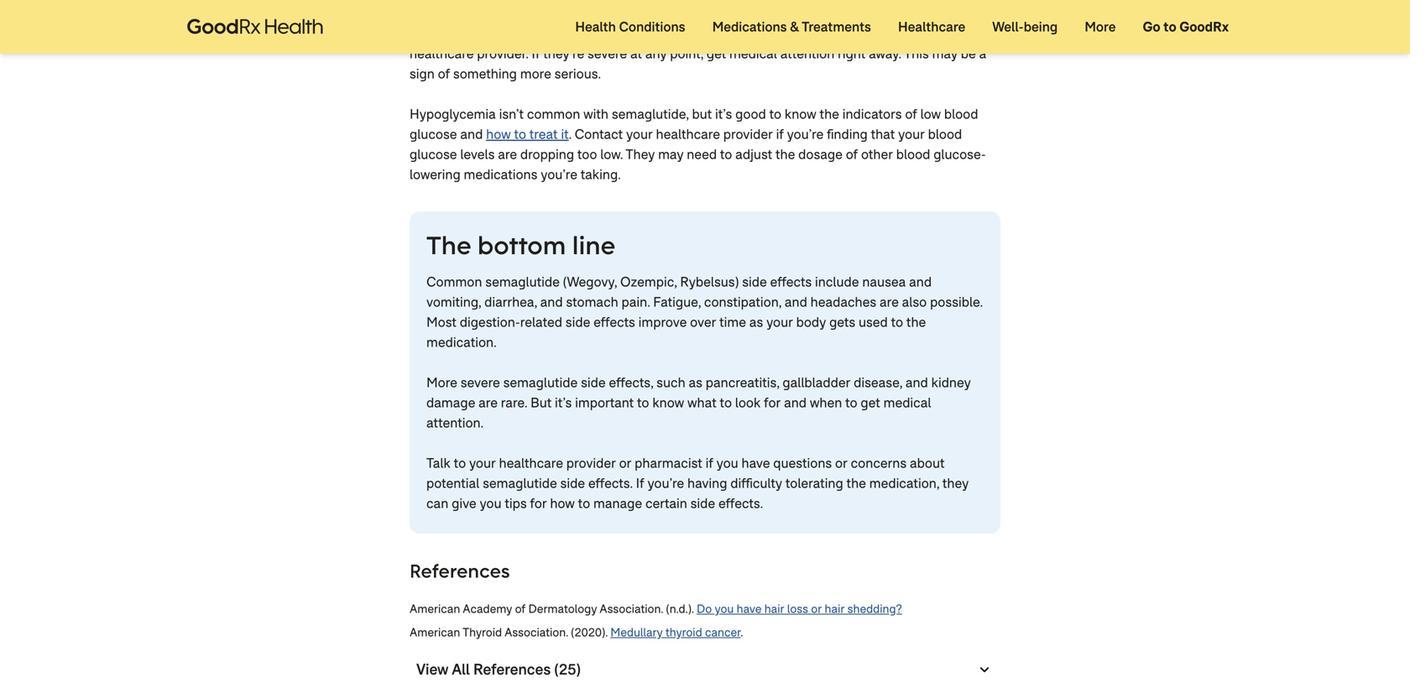 Task type: vqa. For each thing, say whether or not it's contained in the screenshot.
Help and FAQs link
no



Task type: locate. For each thing, give the bounding box(es) containing it.
medications & treatments
[[713, 18, 872, 36]]

to left use
[[852, 5, 864, 22]]

0 vertical spatial for
[[764, 394, 781, 412]]

0 horizontal spatial healthcare
[[410, 45, 474, 63]]

when
[[810, 394, 842, 412]]

of right academy
[[515, 602, 526, 617]]

rare.
[[501, 394, 527, 412]]

1 horizontal spatial healthcare
[[499, 455, 563, 472]]

provider up the manage
[[567, 455, 616, 472]]

or up the manage
[[619, 455, 632, 472]]

conditions
[[619, 18, 686, 36]]

you're inside talk to your healthcare provider or pharmacist if you have questions or concerns about potential semaglutide side effects. if you're having difficulty tolerating the medication, they can give you tips for how to manage certain side effects.
[[648, 475, 684, 492]]

0 horizontal spatial medical
[[730, 45, 777, 63]]

1 horizontal spatial how
[[550, 495, 575, 513]]

how down the isn't
[[486, 126, 511, 143]]

it's right but
[[555, 394, 572, 412]]

severe left the 'at'
[[588, 45, 627, 63]]

effects. down difficulty
[[719, 495, 763, 513]]

2 horizontal spatial or
[[836, 455, 848, 472]]

if left finding
[[776, 126, 784, 143]]

(n.d.).
[[666, 602, 694, 617]]

0 vertical spatial if
[[972, 5, 981, 22]]

go to goodrx link
[[1130, 0, 1243, 54]]

provider inside . contact your healthcare provider if you're finding that your blood glucose levels are dropping too low. they may need to adjust the dosage of other blood glucose- lowering medications you're taking.
[[724, 126, 773, 143]]

a left few on the top right
[[810, 25, 817, 42]]

to right good
[[770, 105, 782, 123]]

to right need
[[720, 146, 733, 163]]

if left well-
[[972, 5, 981, 22]]

as right time
[[750, 314, 763, 331]]

to left the manage
[[578, 495, 590, 513]]

1 vertical spatial association.
[[505, 625, 568, 641]]

know
[[785, 105, 817, 123], [653, 394, 684, 412]]

with
[[584, 105, 609, 123]]

it's right the but
[[715, 105, 732, 123]]

and
[[460, 126, 483, 143], [909, 273, 932, 291], [540, 293, 563, 311], [785, 293, 808, 311], [906, 374, 929, 392], [784, 394, 807, 412]]

0 vertical spatial related
[[496, 25, 538, 42]]

1 horizontal spatial severe
[[588, 45, 627, 63]]

healthcare inside talk to your healthcare provider or pharmacist if you have questions or concerns about potential semaglutide side effects. if you're having difficulty tolerating the medication, they can give you tips for how to manage certain side effects.
[[499, 455, 563, 472]]

semaglutide up tips
[[483, 475, 557, 492]]

0 horizontal spatial if
[[706, 455, 714, 472]]

over down the their
[[698, 25, 724, 42]]

0 vertical spatial get
[[707, 45, 727, 63]]

0 vertical spatial know
[[785, 105, 817, 123]]

get right point,
[[707, 45, 727, 63]]

if up having in the bottom of the page
[[706, 455, 714, 472]]

. down common
[[569, 126, 572, 143]]

are inside more severe semaglutide side effects, such as pancreatitis, gallbladder disease, and kidney damage are rare. but it's important to know what to look for and when to get medical attention.
[[479, 394, 498, 412]]

pharmacist
[[635, 455, 703, 472]]

1 horizontal spatial hair
[[825, 602, 845, 617]]

0 horizontal spatial it's
[[555, 394, 572, 412]]

1 horizontal spatial association.
[[600, 602, 663, 617]]

semaglutide inside common semaglutide (wegovy, ozempic, rybelsus) side effects include nausea and vomiting, diarrhea, and stomach pain. fatigue, constipation, and headaches are also possible. most digestion-related side effects improve over time as your body gets used to the medication.
[[486, 273, 560, 291]]

are down 'nausea'
[[880, 293, 899, 311]]

0 vertical spatial blood
[[945, 105, 979, 123]]

improve down fatigue,
[[639, 314, 687, 331]]

related
[[496, 25, 538, 42], [520, 314, 563, 331]]

healthcare inside . contact your healthcare provider if you're finding that your blood glucose levels are dropping too low. they may need to adjust the dosage of other blood glucose- lowering medications you're taking.
[[656, 126, 720, 143]]

or up the 'tolerating'
[[836, 455, 848, 472]]

2 vertical spatial blood
[[897, 146, 931, 163]]

1 vertical spatial more
[[427, 374, 458, 392]]

how right tips
[[550, 495, 575, 513]]

what
[[688, 394, 717, 412]]

common semaglutide (wegovy, ozempic, rybelsus) side effects include nausea and vomiting, diarrhea, and stomach pain. fatigue, constipation, and headaches are also possible. most digestion-related side effects improve over time as your body gets used to the medication.
[[427, 273, 983, 351]]

0 vertical spatial more
[[1085, 18, 1116, 36]]

glucose inside . contact your healthcare provider if you're finding that your blood glucose levels are dropping too low. they may need to adjust the dosage of other blood glucose- lowering medications you're taking.
[[410, 146, 457, 163]]

0 horizontal spatial effects.
[[589, 475, 633, 492]]

. right thyroid at the left bottom
[[741, 625, 743, 641]]

0 horizontal spatial know
[[653, 394, 684, 412]]

your up be
[[937, 25, 964, 42]]

provider inside talk to your healthcare provider or pharmacist if you have questions or concerns about potential semaglutide side effects. if you're having difficulty tolerating the medication, they can give you tips for how to manage certain side effects.
[[567, 455, 616, 472]]

1 vertical spatial related
[[520, 314, 563, 331]]

have up cancer
[[737, 602, 762, 617]]

questions
[[774, 455, 832, 472]]

1 vertical spatial improve
[[639, 314, 687, 331]]

association. down the dermatology at the bottom
[[505, 625, 568, 641]]

as up "course"
[[754, 5, 768, 22]]

and left the kidney
[[906, 374, 929, 392]]

over left time
[[690, 314, 717, 331]]

0 horizontal spatial for
[[530, 495, 547, 513]]

glucose inside hypoglycemia isn't common with semaglutide, but it's good to know the indicators of low blood glucose and
[[410, 126, 457, 143]]

healthcare down mild
[[410, 45, 474, 63]]

you're up dosage
[[787, 126, 824, 143]]

for inside more severe semaglutide side effects, such as pancreatitis, gallbladder disease, and kidney damage are rare. but it's important to know what to look for and when to get medical attention.
[[764, 394, 781, 412]]

vomiting,
[[427, 293, 481, 311]]

american
[[410, 602, 460, 617], [410, 625, 460, 641]]

thyroid
[[666, 625, 703, 641]]

american academy of dermatology association. (n.d.). do you have hair loss or hair shedding? american thyroid association. (2020). medullary thyroid cancer .
[[410, 602, 902, 641]]

know down such
[[653, 394, 684, 412]]

0 horizontal spatial you're
[[541, 166, 578, 183]]

the down concerns
[[847, 475, 866, 492]]

semaglutide.
[[892, 5, 969, 22]]

you're
[[787, 126, 824, 143], [541, 166, 578, 183], [648, 475, 684, 492]]

improve up don't
[[625, 5, 674, 22]]

your inside many semaglutide side effects may improve on their own as you continue to use semaglutide. if mild stomach-related side effects don't subside over the course of a few weeks, contact your healthcare provider. if they're severe at any point, get medical attention right away. this may be a sign of something more serious.
[[937, 25, 964, 42]]

1 horizontal spatial know
[[785, 105, 817, 123]]

medical down disease,
[[884, 394, 932, 412]]

1 horizontal spatial or
[[811, 602, 822, 617]]

isn't
[[499, 105, 524, 123]]

references
[[410, 559, 510, 583], [474, 660, 551, 680]]

0 vertical spatial as
[[754, 5, 768, 22]]

glucose down hypoglycemia
[[410, 126, 457, 143]]

1 horizontal spatial if
[[636, 475, 645, 492]]

your up they
[[626, 126, 653, 143]]

0 vertical spatial over
[[698, 25, 724, 42]]

over
[[698, 25, 724, 42], [690, 314, 717, 331]]

0 horizontal spatial get
[[707, 45, 727, 63]]

1 vertical spatial it's
[[555, 394, 572, 412]]

the inside common semaglutide (wegovy, ozempic, rybelsus) side effects include nausea and vomiting, diarrhea, and stomach pain. fatigue, constipation, and headaches are also possible. most digestion-related side effects improve over time as your body gets used to the medication.
[[907, 314, 926, 331]]

may
[[597, 5, 622, 22], [933, 45, 958, 63], [658, 146, 684, 163]]

hair right loss
[[825, 602, 845, 617]]

0 vertical spatial association.
[[600, 602, 663, 617]]

association. up medullary
[[600, 602, 663, 617]]

semaglutide up diarrhea,
[[486, 273, 560, 291]]

medications
[[464, 166, 538, 183]]

1 vertical spatial know
[[653, 394, 684, 412]]

and up also
[[909, 273, 932, 291]]

are inside . contact your healthcare provider if you're finding that your blood glucose levels are dropping too low. they may need to adjust the dosage of other blood glucose- lowering medications you're taking.
[[498, 146, 517, 163]]

more left go
[[1085, 18, 1116, 36]]

provider down good
[[724, 126, 773, 143]]

if inside talk to your healthcare provider or pharmacist if you have questions or concerns about potential semaglutide side effects. if you're having difficulty tolerating the medication, they can give you tips for how to manage certain side effects.
[[706, 455, 714, 472]]

your
[[937, 25, 964, 42], [626, 126, 653, 143], [899, 126, 925, 143], [767, 314, 793, 331], [469, 455, 496, 472]]

0 vertical spatial severe
[[588, 45, 627, 63]]

0 horizontal spatial provider
[[567, 455, 616, 472]]

as inside more severe semaglutide side effects, such as pancreatitis, gallbladder disease, and kidney damage are rare. but it's important to know what to look for and when to get medical attention.
[[689, 374, 703, 392]]

2 vertical spatial as
[[689, 374, 703, 392]]

effects
[[552, 5, 593, 22], [570, 25, 611, 42], [770, 273, 812, 291], [594, 314, 636, 331]]

related inside many semaglutide side effects may improve on their own as you continue to use semaglutide. if mild stomach-related side effects don't subside over the course of a few weeks, contact your healthcare provider. if they're severe at any point, get medical attention right away. this may be a sign of something more serious.
[[496, 25, 538, 42]]

2 glucose from the top
[[410, 146, 457, 163]]

glucose up lowering
[[410, 146, 457, 163]]

weeks,
[[845, 25, 885, 42]]

hair left loss
[[765, 602, 785, 617]]

more inside dropdown button
[[1085, 18, 1116, 36]]

1 horizontal spatial it's
[[715, 105, 732, 123]]

more for more
[[1085, 18, 1116, 36]]

1 vertical spatial over
[[690, 314, 717, 331]]

1 vertical spatial a
[[980, 45, 987, 63]]

glucose-
[[934, 146, 986, 163]]

semaglutide up stomach-
[[446, 5, 520, 22]]

or right loss
[[811, 602, 822, 617]]

most
[[427, 314, 457, 331]]

concerns
[[851, 455, 907, 472]]

to up potential
[[454, 455, 466, 472]]

may right they
[[658, 146, 684, 163]]

1 horizontal spatial are
[[498, 146, 517, 163]]

hypoglycemia
[[410, 105, 496, 123]]

0 horizontal spatial .
[[569, 126, 572, 143]]

0 horizontal spatial severe
[[461, 374, 500, 392]]

as up what
[[689, 374, 703, 392]]

know inside more severe semaglutide side effects, such as pancreatitis, gallbladder disease, and kidney damage are rare. but it's important to know what to look for and when to get medical attention.
[[653, 394, 684, 412]]

do
[[697, 602, 712, 617]]

1 vertical spatial for
[[530, 495, 547, 513]]

if
[[776, 126, 784, 143], [706, 455, 714, 472]]

2 horizontal spatial are
[[880, 293, 899, 311]]

of left low
[[905, 105, 918, 123]]

0 vertical spatial healthcare
[[410, 45, 474, 63]]

(wegovy,
[[563, 273, 617, 291]]

glucose
[[410, 126, 457, 143], [410, 146, 457, 163]]

if up the manage
[[636, 475, 645, 492]]

0 vertical spatial glucose
[[410, 126, 457, 143]]

effects. up the manage
[[589, 475, 633, 492]]

1 vertical spatial if
[[706, 455, 714, 472]]

pancreatitis,
[[706, 374, 780, 392]]

1 horizontal spatial for
[[764, 394, 781, 412]]

important
[[575, 394, 634, 412]]

2 vertical spatial healthcare
[[499, 455, 563, 472]]

1 vertical spatial glucose
[[410, 146, 457, 163]]

other
[[861, 146, 893, 163]]

healthcare up need
[[656, 126, 720, 143]]

0 vertical spatial .
[[569, 126, 572, 143]]

blood down low
[[928, 126, 962, 143]]

goodrx
[[1180, 18, 1229, 36]]

common
[[427, 273, 482, 291]]

0 vertical spatial effects.
[[589, 475, 633, 492]]

severe up damage
[[461, 374, 500, 392]]

well-being
[[993, 18, 1058, 36]]

related up the provider. in the left of the page
[[496, 25, 538, 42]]

references down thyroid
[[474, 660, 551, 680]]

association.
[[600, 602, 663, 617], [505, 625, 568, 641]]

may up don't
[[597, 5, 622, 22]]

related inside common semaglutide (wegovy, ozempic, rybelsus) side effects include nausea and vomiting, diarrhea, and stomach pain. fatigue, constipation, and headaches are also possible. most digestion-related side effects improve over time as your body gets used to the medication.
[[520, 314, 563, 331]]

gallbladder
[[783, 374, 851, 392]]

more up damage
[[427, 374, 458, 392]]

a right be
[[980, 45, 987, 63]]

more inside more severe semaglutide side effects, such as pancreatitis, gallbladder disease, and kidney damage are rare. but it's important to know what to look for and when to get medical attention.
[[427, 374, 458, 392]]

for inside talk to your healthcare provider or pharmacist if you have questions or concerns about potential semaglutide side effects. if you're having difficulty tolerating the medication, they can give you tips for how to manage certain side effects.
[[530, 495, 547, 513]]

0 horizontal spatial more
[[427, 374, 458, 392]]

1 vertical spatial american
[[410, 625, 460, 641]]

1 vertical spatial are
[[880, 293, 899, 311]]

0 vertical spatial you're
[[787, 126, 824, 143]]

it's
[[715, 105, 732, 123], [555, 394, 572, 412]]

0 vertical spatial provider
[[724, 126, 773, 143]]

to inside . contact your healthcare provider if you're finding that your blood glucose levels are dropping too low. they may need to adjust the dosage of other blood glucose- lowering medications you're taking.
[[720, 146, 733, 163]]

0 vertical spatial improve
[[625, 5, 674, 22]]

more for more severe semaglutide side effects, such as pancreatitis, gallbladder disease, and kidney damage are rare. but it's important to know what to look for and when to get medical attention.
[[427, 374, 458, 392]]

of down finding
[[846, 146, 858, 163]]

0 vertical spatial a
[[810, 25, 817, 42]]

2 horizontal spatial healthcare
[[656, 126, 720, 143]]

1 vertical spatial medical
[[884, 394, 932, 412]]

blood
[[945, 105, 979, 123], [928, 126, 962, 143], [897, 146, 931, 163]]

or inside american academy of dermatology association. (n.d.). do you have hair loss or hair shedding? american thyroid association. (2020). medullary thyroid cancer .
[[811, 602, 822, 617]]

2 vertical spatial are
[[479, 394, 498, 412]]

1 vertical spatial get
[[861, 394, 881, 412]]

you
[[771, 5, 793, 22], [717, 455, 739, 472], [480, 495, 502, 513], [715, 602, 734, 617]]

ozempic,
[[620, 273, 677, 291]]

stomach-
[[439, 25, 496, 42]]

well-being button
[[979, 0, 1072, 54]]

1 horizontal spatial if
[[776, 126, 784, 143]]

view all references (25)
[[416, 660, 581, 680]]

semaglutide,
[[612, 105, 689, 123]]

get down disease,
[[861, 394, 881, 412]]

the inside . contact your healthcare provider if you're finding that your blood glucose levels are dropping too low. they may need to adjust the dosage of other blood glucose- lowering medications you're taking.
[[776, 146, 795, 163]]

medical down "course"
[[730, 45, 777, 63]]

and left stomach
[[540, 293, 563, 311]]

0 horizontal spatial association.
[[505, 625, 568, 641]]

have up difficulty
[[742, 455, 770, 472]]

1 vertical spatial .
[[741, 625, 743, 641]]

contact
[[575, 126, 623, 143]]

many
[[410, 5, 443, 22]]

0 vertical spatial how
[[486, 126, 511, 143]]

headaches
[[811, 293, 877, 311]]

the
[[427, 229, 472, 262]]

related down diarrhea,
[[520, 314, 563, 331]]

.
[[569, 126, 572, 143], [741, 625, 743, 641]]

1 vertical spatial severe
[[461, 374, 500, 392]]

1 horizontal spatial you're
[[648, 475, 684, 492]]

2 vertical spatial may
[[658, 146, 684, 163]]

your up potential
[[469, 455, 496, 472]]

1 horizontal spatial medical
[[884, 394, 932, 412]]

of inside hypoglycemia isn't common with semaglutide, but it's good to know the indicators of low blood glucose and
[[905, 105, 918, 123]]

semaglutide up but
[[503, 374, 578, 392]]

references up academy
[[410, 559, 510, 583]]

have inside talk to your healthcare provider or pharmacist if you have questions or concerns about potential semaglutide side effects. if you're having difficulty tolerating the medication, they can give you tips for how to manage certain side effects.
[[742, 455, 770, 472]]

adjust
[[736, 146, 773, 163]]

the right the adjust
[[776, 146, 795, 163]]

1 horizontal spatial a
[[980, 45, 987, 63]]

many semaglutide side effects may improve on their own as you continue to use semaglutide. if mild stomach-related side effects don't subside over the course of a few weeks, contact your healthcare provider. if they're severe at any point, get medical attention right away. this may be a sign of something more serious.
[[410, 5, 987, 83]]

1 vertical spatial effects.
[[719, 495, 763, 513]]

few
[[820, 25, 842, 42]]

for right tips
[[530, 495, 547, 513]]

you're down dropping
[[541, 166, 578, 183]]

0 vertical spatial if
[[776, 126, 784, 143]]

talk
[[427, 455, 451, 472]]

they
[[943, 475, 969, 492]]

healthcare up tips
[[499, 455, 563, 472]]

for right the look
[[764, 394, 781, 412]]

how
[[486, 126, 511, 143], [550, 495, 575, 513]]

1 horizontal spatial provider
[[724, 126, 773, 143]]

are up medications
[[498, 146, 517, 163]]

the down also
[[907, 314, 926, 331]]

fatigue,
[[653, 293, 701, 311]]

you're up certain
[[648, 475, 684, 492]]

american up view
[[410, 625, 460, 641]]

if up more
[[532, 45, 540, 63]]

may left be
[[933, 45, 958, 63]]

are for glucose
[[498, 146, 517, 163]]

serious.
[[555, 65, 601, 83]]

blood right low
[[945, 105, 979, 123]]

0 vertical spatial may
[[597, 5, 622, 22]]

blood right "other"
[[897, 146, 931, 163]]

you inside american academy of dermatology association. (n.d.). do you have hair loss or hair shedding? american thyroid association. (2020). medullary thyroid cancer .
[[715, 602, 734, 617]]

0 horizontal spatial if
[[532, 45, 540, 63]]

&
[[790, 18, 799, 36]]

1 hair from the left
[[765, 602, 785, 617]]

something
[[453, 65, 517, 83]]

1 vertical spatial how
[[550, 495, 575, 513]]

0 vertical spatial american
[[410, 602, 460, 617]]

2 vertical spatial you're
[[648, 475, 684, 492]]

know up dosage
[[785, 105, 817, 123]]

1 vertical spatial references
[[474, 660, 551, 680]]

potential
[[427, 475, 480, 492]]

1 vertical spatial as
[[750, 314, 763, 331]]

1 glucose from the top
[[410, 126, 457, 143]]

0 horizontal spatial how
[[486, 126, 511, 143]]

if inside talk to your healthcare provider or pharmacist if you have questions or concerns about potential semaglutide side effects. if you're having difficulty tolerating the medication, they can give you tips for how to manage certain side effects.
[[636, 475, 645, 492]]

the down own
[[727, 25, 747, 42]]

0 horizontal spatial hair
[[765, 602, 785, 617]]

1 vertical spatial have
[[737, 602, 762, 617]]

expand_more
[[976, 661, 994, 679]]

dialog
[[0, 0, 1411, 689]]

0 vertical spatial have
[[742, 455, 770, 472]]

to right used
[[891, 314, 904, 331]]

0 vertical spatial are
[[498, 146, 517, 163]]

1 vertical spatial may
[[933, 45, 958, 63]]

improve inside common semaglutide (wegovy, ozempic, rybelsus) side effects include nausea and vomiting, diarrhea, and stomach pain. fatigue, constipation, and headaches are also possible. most digestion-related side effects improve over time as your body gets used to the medication.
[[639, 314, 687, 331]]



Task type: describe. For each thing, give the bounding box(es) containing it.
over inside common semaglutide (wegovy, ozempic, rybelsus) side effects include nausea and vomiting, diarrhea, and stomach pain. fatigue, constipation, and headaches are also possible. most digestion-related side effects improve over time as your body gets used to the medication.
[[690, 314, 717, 331]]

constipation,
[[704, 293, 782, 311]]

. inside . contact your healthcare provider if you're finding that your blood glucose levels are dropping too low. they may need to adjust the dosage of other blood glucose- lowering medications you're taking.
[[569, 126, 572, 143]]

the inside many semaglutide side effects may improve on their own as you continue to use semaglutide. if mild stomach-related side effects don't subside over the course of a few weeks, contact your healthcare provider. if they're severe at any point, get medical attention right away. this may be a sign of something more serious.
[[727, 25, 747, 42]]

attention.
[[427, 414, 484, 432]]

get inside many semaglutide side effects may improve on their own as you continue to use semaglutide. if mild stomach-related side effects don't subside over the course of a few weeks, contact your healthcare provider. if they're severe at any point, get medical attention right away. this may be a sign of something more serious.
[[707, 45, 727, 63]]

finding
[[827, 126, 868, 143]]

blood inside hypoglycemia isn't common with semaglutide, but it's good to know the indicators of low blood glucose and
[[945, 105, 979, 123]]

and up body
[[785, 293, 808, 311]]

medullary
[[611, 625, 663, 641]]

1 vertical spatial you're
[[541, 166, 578, 183]]

of inside . contact your healthcare provider if you're finding that your blood glucose levels are dropping too low. they may need to adjust the dosage of other blood glucose- lowering medications you're taking.
[[846, 146, 858, 163]]

go
[[1143, 18, 1161, 36]]

it's inside hypoglycemia isn't common with semaglutide, but it's good to know the indicators of low blood glucose and
[[715, 105, 732, 123]]

disease,
[[854, 374, 903, 392]]

possible.
[[930, 293, 983, 311]]

(2020).
[[571, 625, 608, 641]]

the inside hypoglycemia isn't common with semaglutide, but it's good to know the indicators of low blood glucose and
[[820, 105, 840, 123]]

all
[[452, 660, 470, 680]]

low.
[[601, 146, 623, 163]]

semaglutide inside many semaglutide side effects may improve on their own as you continue to use semaglutide. if mild stomach-related side effects don't subside over the course of a few weeks, contact your healthcare provider. if they're severe at any point, get medical attention right away. this may be a sign of something more serious.
[[446, 5, 520, 22]]

use
[[867, 5, 889, 22]]

loss
[[787, 602, 809, 617]]

too
[[578, 146, 597, 163]]

of up attention
[[794, 25, 807, 42]]

common
[[527, 105, 580, 123]]

know inside hypoglycemia isn't common with semaglutide, but it's good to know the indicators of low blood glucose and
[[785, 105, 817, 123]]

0 horizontal spatial or
[[619, 455, 632, 472]]

2 american from the top
[[410, 625, 460, 641]]

provider for if
[[724, 126, 773, 143]]

of inside american academy of dermatology association. (n.d.). do you have hair loss or hair shedding? american thyroid association. (2020). medullary thyroid cancer .
[[515, 602, 526, 617]]

you up having in the bottom of the page
[[717, 455, 739, 472]]

to inside common semaglutide (wegovy, ozempic, rybelsus) side effects include nausea and vomiting, diarrhea, and stomach pain. fatigue, constipation, and headaches are also possible. most digestion-related side effects improve over time as your body gets used to the medication.
[[891, 314, 904, 331]]

semaglutide inside talk to your healthcare provider or pharmacist if you have questions or concerns about potential semaglutide side effects. if you're having difficulty tolerating the medication, they can give you tips for how to manage certain side effects.
[[483, 475, 557, 492]]

2 hair from the left
[[825, 602, 845, 617]]

give
[[452, 495, 477, 513]]

that
[[871, 126, 895, 143]]

severe inside many semaglutide side effects may improve on their own as you continue to use semaglutide. if mild stomach-related side effects don't subside over the course of a few weeks, contact your healthcare provider. if they're severe at any point, get medical attention right away. this may be a sign of something more serious.
[[588, 45, 627, 63]]

it's inside more severe semaglutide side effects, such as pancreatitis, gallbladder disease, and kidney damage are rare. but it's important to know what to look for and when to get medical attention.
[[555, 394, 572, 412]]

any
[[646, 45, 667, 63]]

it
[[561, 126, 569, 143]]

and down gallbladder
[[784, 394, 807, 412]]

medullary thyroid cancer link
[[611, 625, 741, 641]]

dosage
[[799, 146, 843, 163]]

they're
[[543, 45, 585, 63]]

medication,
[[870, 475, 940, 492]]

of right the sign
[[438, 65, 450, 83]]

semaglutide inside more severe semaglutide side effects, such as pancreatitis, gallbladder disease, and kidney damage are rare. but it's important to know what to look for and when to get medical attention.
[[503, 374, 578, 392]]

how to treat it
[[486, 126, 569, 143]]

or for have
[[811, 602, 822, 617]]

may inside . contact your healthcare provider if you're finding that your blood glucose levels are dropping too low. they may need to adjust the dosage of other blood glucose- lowering medications you're taking.
[[658, 146, 684, 163]]

damage
[[427, 394, 476, 412]]

have inside american academy of dermatology association. (n.d.). do you have hair loss or hair shedding? american thyroid association. (2020). medullary thyroid cancer .
[[737, 602, 762, 617]]

mild
[[410, 25, 436, 42]]

1 horizontal spatial effects.
[[719, 495, 763, 513]]

time
[[720, 314, 746, 331]]

but
[[531, 394, 552, 412]]

medical inside more severe semaglutide side effects, such as pancreatitis, gallbladder disease, and kidney damage are rare. but it's important to know what to look for and when to get medical attention.
[[884, 394, 932, 412]]

cancer
[[705, 625, 741, 641]]

healthcare inside many semaglutide side effects may improve on their own as you continue to use semaglutide. if mild stomach-related side effects don't subside over the course of a few weeks, contact your healthcare provider. if they're severe at any point, get medical attention right away. this may be a sign of something more serious.
[[410, 45, 474, 63]]

side inside more severe semaglutide side effects, such as pancreatitis, gallbladder disease, and kidney damage are rare. but it's important to know what to look for and when to get medical attention.
[[581, 374, 606, 392]]

0 vertical spatial references
[[410, 559, 510, 583]]

1 american from the top
[[410, 602, 460, 617]]

bottom
[[478, 229, 566, 262]]

such
[[657, 374, 686, 392]]

good
[[736, 105, 766, 123]]

medications
[[713, 18, 787, 36]]

shedding?
[[848, 602, 902, 617]]

your inside common semaglutide (wegovy, ozempic, rybelsus) side effects include nausea and vomiting, diarrhea, and stomach pain. fatigue, constipation, and headaches are also possible. most digestion-related side effects improve over time as your body gets used to the medication.
[[767, 314, 793, 331]]

to right go
[[1164, 18, 1177, 36]]

hypoglycemia isn't common with semaglutide, but it's good to know the indicators of low blood glucose and
[[410, 105, 979, 143]]

if inside . contact your healthcare provider if you're finding that your blood glucose levels are dropping too low. they may need to adjust the dosage of other blood glucose- lowering medications you're taking.
[[776, 126, 784, 143]]

course
[[750, 25, 791, 42]]

2 horizontal spatial if
[[972, 5, 981, 22]]

nausea
[[863, 273, 906, 291]]

or for you
[[836, 455, 848, 472]]

manage
[[594, 495, 642, 513]]

healthcare for glucose
[[656, 126, 720, 143]]

goodrx health image
[[178, 9, 333, 45]]

don't
[[615, 25, 645, 42]]

0 horizontal spatial a
[[810, 25, 817, 42]]

to inside many semaglutide side effects may improve on their own as you continue to use semaglutide. if mild stomach-related side effects don't subside over the course of a few weeks, contact your healthcare provider. if they're severe at any point, get medical attention right away. this may be a sign of something more serious.
[[852, 5, 864, 22]]

health conditions
[[575, 18, 686, 36]]

difficulty
[[731, 475, 783, 492]]

taking.
[[581, 166, 621, 183]]

improve inside many semaglutide side effects may improve on their own as you continue to use semaglutide. if mild stomach-related side effects don't subside over the course of a few weeks, contact your healthcare provider. if they're severe at any point, get medical attention right away. this may be a sign of something more serious.
[[625, 5, 674, 22]]

provider.
[[477, 45, 529, 63]]

gets
[[830, 314, 856, 331]]

over inside many semaglutide side effects may improve on their own as you continue to use semaglutide. if mild stomach-related side effects don't subside over the course of a few weeks, contact your healthcare provider. if they're severe at any point, get medical attention right away. this may be a sign of something more serious.
[[698, 25, 724, 42]]

own
[[726, 5, 751, 22]]

healthcare for or
[[499, 455, 563, 472]]

attention
[[781, 45, 835, 63]]

also
[[902, 293, 927, 311]]

are inside common semaglutide (wegovy, ozempic, rybelsus) side effects include nausea and vomiting, diarrhea, and stomach pain. fatigue, constipation, and headaches are also possible. most digestion-related side effects improve over time as your body gets used to the medication.
[[880, 293, 899, 311]]

dermatology
[[529, 602, 597, 617]]

diarrhea,
[[485, 293, 537, 311]]

the inside talk to your healthcare provider or pharmacist if you have questions or concerns about potential semaglutide side effects. if you're having difficulty tolerating the medication, they can give you tips for how to manage certain side effects.
[[847, 475, 866, 492]]

view
[[416, 660, 449, 680]]

severe inside more severe semaglutide side effects, such as pancreatitis, gallbladder disease, and kidney damage are rare. but it's important to know what to look for and when to get medical attention.
[[461, 374, 500, 392]]

on
[[677, 5, 692, 22]]

this
[[904, 45, 929, 63]]

. inside american academy of dermatology association. (n.d.). do you have hair loss or hair shedding? american thyroid association. (2020). medullary thyroid cancer .
[[741, 625, 743, 641]]

the bottom line
[[427, 229, 616, 262]]

well-
[[993, 18, 1024, 36]]

more severe semaglutide side effects, such as pancreatitis, gallbladder disease, and kidney damage are rare. but it's important to know what to look for and when to get medical attention.
[[427, 374, 971, 432]]

get inside more severe semaglutide side effects, such as pancreatitis, gallbladder disease, and kidney damage are rare. but it's important to know what to look for and when to get medical attention.
[[861, 394, 881, 412]]

your down low
[[899, 126, 925, 143]]

you inside many semaglutide side effects may improve on their own as you continue to use semaglutide. if mild stomach-related side effects don't subside over the course of a few weeks, contact your healthcare provider. if they're severe at any point, get medical attention right away. this may be a sign of something more serious.
[[771, 5, 793, 22]]

healthcare
[[898, 18, 966, 36]]

body
[[797, 314, 826, 331]]

having
[[688, 475, 728, 492]]

kidney
[[932, 374, 971, 392]]

1 vertical spatial if
[[532, 45, 540, 63]]

to left the look
[[720, 394, 732, 412]]

being
[[1024, 18, 1058, 36]]

do you have hair loss or hair shedding? link
[[697, 602, 902, 617]]

to down effects,
[[637, 394, 650, 412]]

and inside hypoglycemia isn't common with semaglutide, but it's good to know the indicators of low blood glucose and
[[460, 126, 483, 143]]

include
[[815, 273, 859, 291]]

. contact your healthcare provider if you're finding that your blood glucose levels are dropping too low. they may need to adjust the dosage of other blood glucose- lowering medications you're taking.
[[410, 126, 986, 183]]

you left tips
[[480, 495, 502, 513]]

dropping
[[520, 146, 574, 163]]

0 horizontal spatial may
[[597, 5, 622, 22]]

(25)
[[554, 660, 581, 680]]

right
[[838, 45, 866, 63]]

at
[[631, 45, 642, 63]]

2 horizontal spatial you're
[[787, 126, 824, 143]]

more
[[520, 65, 552, 83]]

look
[[735, 394, 761, 412]]

subside
[[648, 25, 695, 42]]

medical inside many semaglutide side effects may improve on their own as you continue to use semaglutide. if mild stomach-related side effects don't subside over the course of a few weeks, contact your healthcare provider. if they're severe at any point, get medical attention right away. this may be a sign of something more serious.
[[730, 45, 777, 63]]

provider for or
[[567, 455, 616, 472]]

as inside many semaglutide side effects may improve on their own as you continue to use semaglutide. if mild stomach-related side effects don't subside over the course of a few weeks, contact your healthcare provider. if they're severe at any point, get medical attention right away. this may be a sign of something more serious.
[[754, 5, 768, 22]]

to right when
[[846, 394, 858, 412]]

how inside talk to your healthcare provider or pharmacist if you have questions or concerns about potential semaglutide side effects. if you're having difficulty tolerating the medication, they can give you tips for how to manage certain side effects.
[[550, 495, 575, 513]]

talk to your healthcare provider or pharmacist if you have questions or concerns about potential semaglutide side effects. if you're having difficulty tolerating the medication, they can give you tips for how to manage certain side effects.
[[427, 455, 969, 513]]

are for kidney
[[479, 394, 498, 412]]

2 horizontal spatial may
[[933, 45, 958, 63]]

1 vertical spatial blood
[[928, 126, 962, 143]]

as inside common semaglutide (wegovy, ozempic, rybelsus) side effects include nausea and vomiting, diarrhea, and stomach pain. fatigue, constipation, and headaches are also possible. most digestion-related side effects improve over time as your body gets used to the medication.
[[750, 314, 763, 331]]

stomach
[[566, 293, 619, 311]]

sign
[[410, 65, 435, 83]]

effects,
[[609, 374, 654, 392]]

your inside talk to your healthcare provider or pharmacist if you have questions or concerns about potential semaglutide side effects. if you're having difficulty tolerating the medication, they can give you tips for how to manage certain side effects.
[[469, 455, 496, 472]]

thyroid
[[463, 625, 502, 641]]

to inside hypoglycemia isn't common with semaglutide, but it's good to know the indicators of low blood glucose and
[[770, 105, 782, 123]]

to down the isn't
[[514, 126, 526, 143]]

how to treat it link
[[486, 126, 569, 143]]



